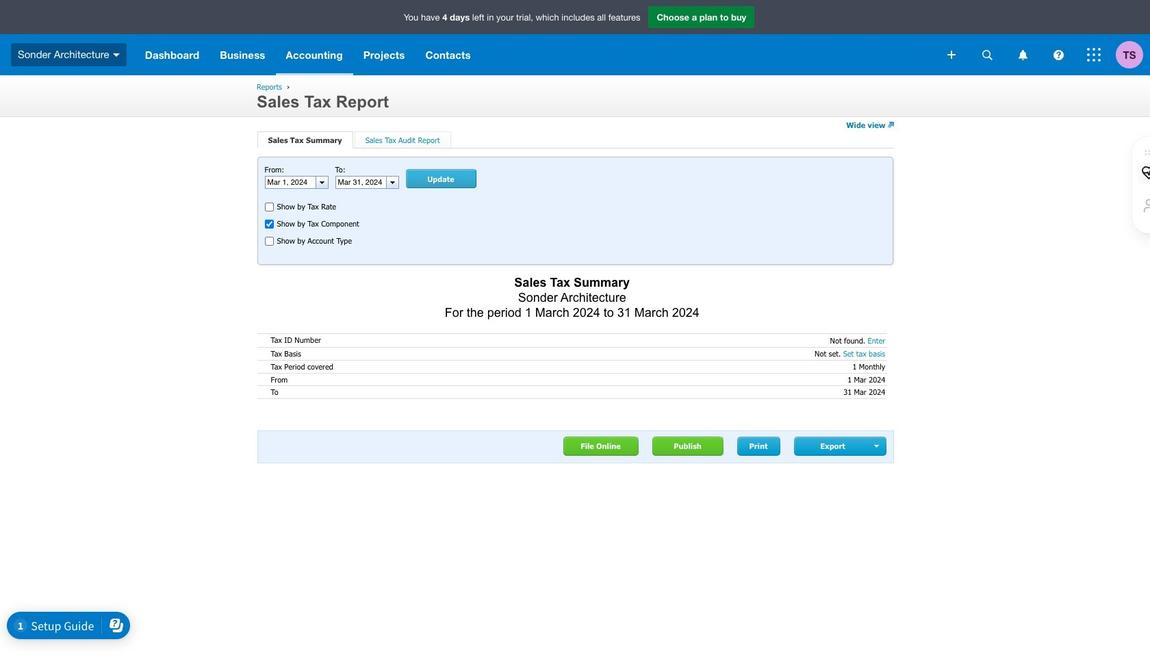 Task type: vqa. For each thing, say whether or not it's contained in the screenshot.
BANNER
yes



Task type: locate. For each thing, give the bounding box(es) containing it.
None text field
[[265, 177, 315, 188]]

banner
[[0, 0, 1150, 75]]

None checkbox
[[265, 203, 274, 212]]

svg image
[[1019, 50, 1028, 60], [1054, 50, 1064, 60], [948, 51, 956, 59]]

2 horizontal spatial svg image
[[1087, 48, 1101, 62]]

None text field
[[336, 177, 386, 188]]

1 horizontal spatial svg image
[[982, 50, 993, 60]]

svg image
[[1087, 48, 1101, 62], [982, 50, 993, 60], [113, 53, 120, 57]]

None checkbox
[[265, 220, 274, 229], [265, 237, 274, 246], [265, 220, 274, 229], [265, 237, 274, 246]]



Task type: describe. For each thing, give the bounding box(es) containing it.
export options... image
[[874, 445, 881, 448]]

1 horizontal spatial svg image
[[1019, 50, 1028, 60]]

0 horizontal spatial svg image
[[113, 53, 120, 57]]

0 horizontal spatial svg image
[[948, 51, 956, 59]]

2 horizontal spatial svg image
[[1054, 50, 1064, 60]]



